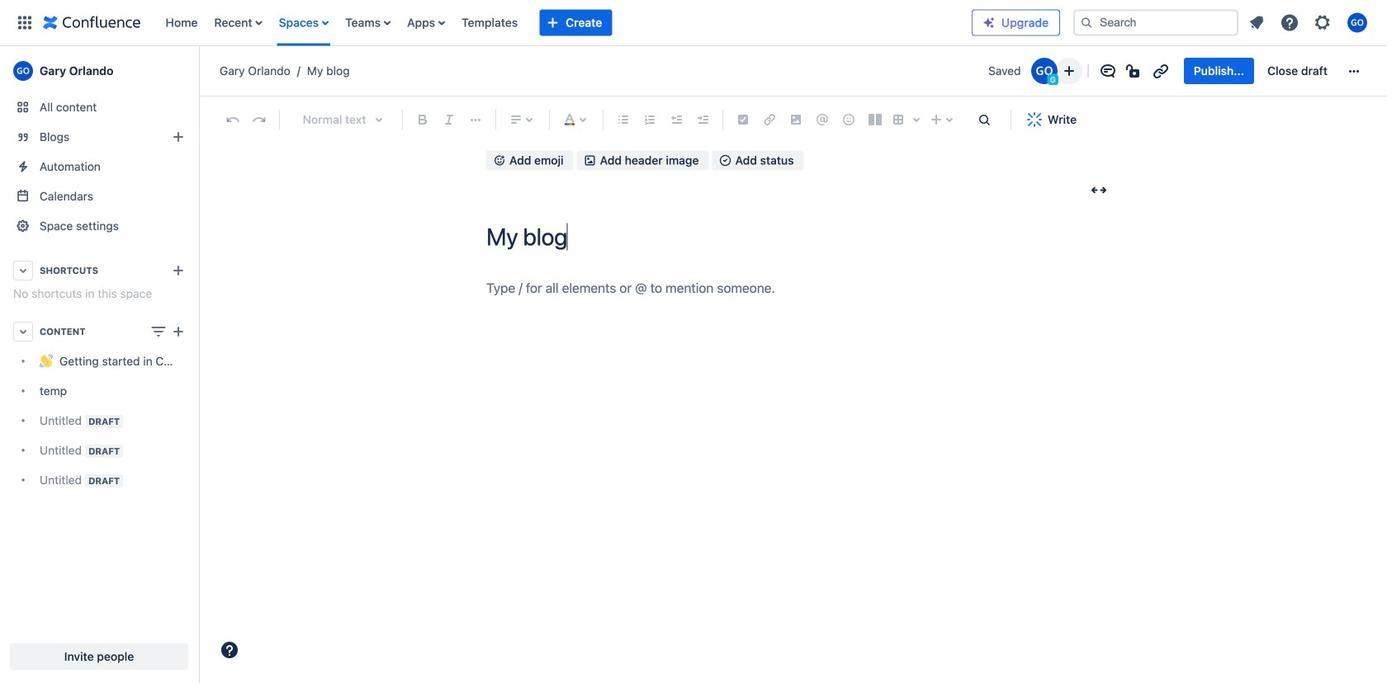 Task type: describe. For each thing, give the bounding box(es) containing it.
make page full-width image
[[1090, 180, 1109, 200]]

help icon image
[[1280, 13, 1300, 33]]

create a blog image
[[169, 127, 188, 147]]

more image
[[1345, 61, 1365, 81]]

list for premium icon
[[1242, 8, 1378, 38]]

add shortcut image
[[169, 261, 188, 281]]

add emoji image
[[493, 154, 506, 167]]

create image
[[169, 322, 188, 342]]

settings icon image
[[1313, 13, 1333, 33]]

list for appswitcher icon
[[157, 0, 972, 46]]

tree inside space element
[[7, 347, 192, 496]]

search image
[[1080, 16, 1094, 29]]



Task type: vqa. For each thing, say whether or not it's contained in the screenshot.
"TREE"
yes



Task type: locate. For each thing, give the bounding box(es) containing it.
premium image
[[983, 16, 996, 29]]

list formating group
[[610, 107, 716, 133]]

your profile and preferences image
[[1348, 13, 1368, 33]]

tree
[[7, 347, 192, 496]]

change view image
[[149, 322, 169, 342]]

image icon image
[[584, 154, 597, 167]]

invite to edit image
[[1060, 61, 1079, 81]]

0 horizontal spatial list
[[157, 0, 972, 46]]

copy link image
[[1151, 61, 1171, 81]]

comment icon image
[[1098, 61, 1118, 81]]

space element
[[0, 46, 198, 684]]

find and replace image
[[975, 110, 995, 130]]

group
[[1184, 58, 1338, 84]]

None search field
[[1074, 9, 1239, 36]]

appswitcher icon image
[[15, 13, 35, 33]]

global element
[[10, 0, 972, 46]]

banner
[[0, 0, 1388, 46]]

collapse sidebar image
[[180, 55, 216, 88]]

notification icon image
[[1247, 13, 1267, 33]]

1 horizontal spatial list
[[1242, 8, 1378, 38]]

Main content area, start typing to enter text. text field
[[487, 277, 1114, 300]]

Search field
[[1074, 9, 1239, 36]]

Blog post title text field
[[487, 223, 1114, 251]]

no restrictions image
[[1125, 61, 1145, 81]]

list
[[157, 0, 972, 46], [1242, 8, 1378, 38]]

confluence image
[[43, 13, 141, 33], [43, 13, 141, 33]]

text formatting group
[[410, 107, 489, 133]]



